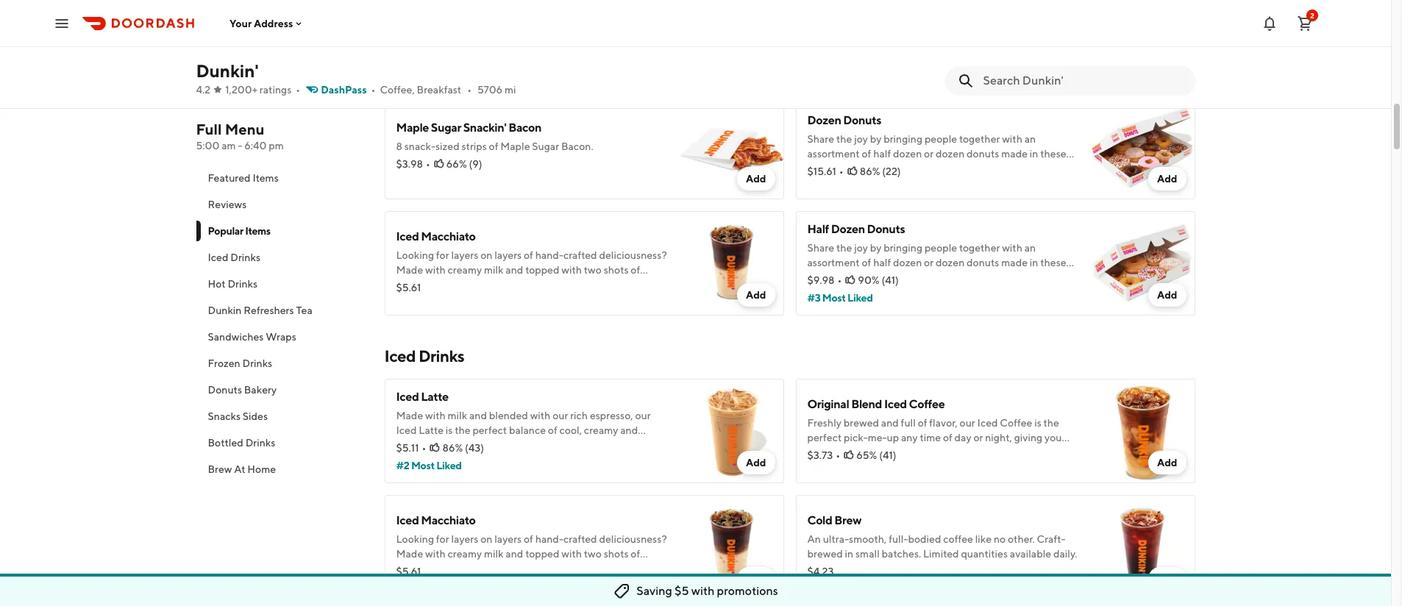 Task type: locate. For each thing, give the bounding box(es) containing it.
perfect up mi
[[513, 32, 547, 43]]

dunkin refreshers tea
[[208, 305, 313, 316]]

deliciousness?
[[599, 249, 667, 261], [599, 534, 667, 545]]

1 horizontal spatial iced drinks
[[384, 347, 464, 366]]

to up breakfast
[[434, 46, 443, 58]]

our inside starting your day early? why not take a minute to relax and enjoy the savory taste of our egg and cheese sandwich.
[[942, 32, 957, 43]]

brew up ultra-
[[835, 514, 862, 528]]

to down "any"
[[899, 447, 909, 458]]

• left 5706
[[467, 84, 472, 96]]

1 vertical spatial 86%
[[443, 442, 463, 454]]

a
[[984, 17, 990, 29]]

2 looking from the top
[[396, 534, 434, 545]]

donuts up '86% (22)'
[[844, 113, 882, 127]]

0 vertical spatial iced drinks
[[208, 252, 260, 263]]

reviews button
[[196, 191, 367, 218]]

2 deliciousness? from the top
[[599, 534, 667, 545]]

craft-
[[1037, 534, 1066, 545]]

brewed inside original blend iced coffee freshly brewed and full of flavor, our iced coffee is the perfect pick-me-up any time of day or night, giving you the boost you need to keep on running.
[[844, 417, 879, 429]]

add button for original blend iced coffee image
[[1149, 451, 1187, 475]]

6:40
[[244, 140, 267, 152]]

0 vertical spatial brew
[[208, 464, 232, 475]]

our
[[613, 17, 629, 29], [442, 32, 457, 43], [942, 32, 957, 43], [537, 279, 553, 291], [553, 410, 568, 422], [635, 410, 651, 422], [960, 417, 976, 429], [537, 563, 553, 575]]

(41) right 90%
[[882, 274, 899, 286]]

0 vertical spatial $5.61
[[396, 282, 421, 294]]

86% left (43)
[[443, 442, 463, 454]]

0 vertical spatial espresso
[[396, 279, 437, 291]]

1 vertical spatial over
[[496, 563, 517, 575]]

0 vertical spatial liked
[[848, 292, 873, 304]]

1 horizontal spatial rich
[[631, 17, 649, 29]]

0 vertical spatial items
[[253, 172, 279, 184]]

2 smooth from the top
[[396, 439, 432, 451]]

dozen up $15.61 •
[[808, 113, 841, 127]]

day left the or
[[955, 432, 972, 444]]

0 horizontal spatial day
[[870, 17, 887, 29]]

0 vertical spatial crafted
[[564, 249, 597, 261]]

most down $9.98 •
[[823, 292, 846, 304]]

2
[[1311, 11, 1315, 20]]

bottled drinks
[[208, 437, 275, 449]]

0 vertical spatial what
[[396, 294, 420, 305]]

rich for latte
[[570, 410, 588, 422]]

0 vertical spatial 86%
[[860, 166, 880, 177]]

#2
[[396, 460, 409, 472]]

blended inside 'iced latte made with milk and blended with our rich espresso, our iced latte is the perfect balance of cool, creamy and smooth to get you goin'.'
[[489, 410, 528, 422]]

iced macchiato looking for layers on layers of hand-crafted deliciousness? made with creamy milk and topped with two shots of espresso then served over ice, our iced macchiato is just what you need. for 2nd iced macchiato image from the bottom
[[396, 230, 667, 305]]

0 vertical spatial most
[[823, 292, 846, 304]]

drinks for iced drinks button
[[231, 252, 260, 263]]

0 vertical spatial espresso,
[[396, 32, 439, 43]]

0 vertical spatial coffee
[[909, 397, 945, 411]]

espresso, for with
[[396, 32, 439, 43]]

• up #3 most liked on the right of the page
[[838, 274, 842, 286]]

1,200+
[[225, 84, 258, 96]]

relax
[[1039, 17, 1061, 29]]

0 vertical spatial latte
[[459, 32, 484, 43]]

perfect down freshly
[[808, 432, 842, 444]]

on
[[481, 249, 493, 261], [936, 447, 948, 458], [481, 534, 493, 545]]

to up #2 most liked
[[434, 439, 443, 451]]

rich
[[631, 17, 649, 29], [570, 410, 588, 422]]

0 vertical spatial topped
[[526, 264, 560, 276]]

brew at home
[[208, 464, 276, 475]]

most right #2
[[411, 460, 435, 472]]

to
[[1027, 17, 1037, 29], [434, 46, 443, 58], [434, 439, 443, 451], [899, 447, 909, 458]]

items for featured items
[[253, 172, 279, 184]]

1 what from the top
[[396, 294, 420, 305]]

2 espresso from the top
[[396, 563, 437, 575]]

1 smooth from the top
[[396, 46, 432, 58]]

0 vertical spatial two
[[584, 264, 602, 276]]

iced latte image
[[680, 379, 784, 483]]

1 goin'. from the top
[[482, 46, 507, 58]]

of inside 'iced latte made with milk and blended with our rich espresso, our iced latte is the perfect balance of cool, creamy and smooth to get you goin'.'
[[548, 425, 558, 436]]

0 horizontal spatial liked
[[436, 460, 462, 472]]

1 horizontal spatial most
[[823, 292, 846, 304]]

0 vertical spatial then
[[439, 279, 461, 291]]

sugar
[[431, 121, 461, 135], [532, 141, 559, 152]]

brew inside button
[[208, 464, 232, 475]]

me-
[[868, 432, 887, 444]]

brew at home button
[[196, 456, 367, 483]]

brewed inside "cold brew an ultra-smooth, full-bodied coffee like no other.  craft- brewed in small batches. limited quantities available daily. $4.23"
[[808, 548, 843, 560]]

0 horizontal spatial perfect
[[473, 425, 507, 436]]

items for popular items
[[245, 225, 271, 237]]

1 vertical spatial day
[[955, 432, 972, 444]]

0 vertical spatial blended
[[550, 17, 589, 29]]

to inside starting your day early? why not take a minute to relax and enjoy the savory taste of our egg and cheese sandwich.
[[1027, 17, 1037, 29]]

iced drinks button
[[196, 244, 367, 271]]

maple sugar snackin' bacon image
[[680, 95, 784, 199]]

1 looking from the top
[[396, 249, 434, 261]]

2 then from the top
[[439, 563, 461, 575]]

to left relax
[[1027, 17, 1037, 29]]

day inside original blend iced coffee freshly brewed and full of flavor, our iced coffee is the perfect pick-me-up any time of day or night, giving you the boost you need to keep on running.
[[955, 432, 972, 444]]

$3.98
[[396, 158, 423, 170]]

1 horizontal spatial day
[[955, 432, 972, 444]]

1 iced macchiato looking for layers on layers of hand-crafted deliciousness? made with creamy milk and topped with two shots of espresso then served over ice, our iced macchiato is just what you need. from the top
[[396, 230, 667, 305]]

2 shots from the top
[[604, 548, 629, 560]]

1 vertical spatial need.
[[441, 578, 467, 589]]

(41) for original blend iced coffee
[[879, 450, 897, 461]]

2 vertical spatial donuts
[[208, 384, 242, 396]]

the inside "made with warm, frothy milk and blended with our rich espresso, our latte is the perfect balance of creamy and smooth to get you goin'."
[[495, 32, 511, 43]]

1 vertical spatial most
[[411, 460, 435, 472]]

made inside "made with warm, frothy milk and blended with our rich espresso, our latte is the perfect balance of creamy and smooth to get you goin'."
[[396, 17, 423, 29]]

perfect up (43)
[[473, 425, 507, 436]]

1 vertical spatial on
[[936, 447, 948, 458]]

pm
[[269, 140, 284, 152]]

1 vertical spatial blended
[[489, 410, 528, 422]]

snacks sides
[[208, 411, 268, 422]]

0 vertical spatial dozen
[[808, 113, 841, 127]]

(41) down up on the right of page
[[879, 450, 897, 461]]

donuts up snacks
[[208, 384, 242, 396]]

minute
[[992, 17, 1025, 29]]

0 vertical spatial iced macchiato looking for layers on layers of hand-crafted deliciousness? made with creamy milk and topped with two shots of espresso then served over ice, our iced macchiato is just what you need.
[[396, 230, 667, 305]]

breakfast
[[417, 84, 462, 96]]

freshly
[[808, 417, 842, 429]]

1 need. from the top
[[441, 294, 467, 305]]

you
[[463, 46, 480, 58], [422, 294, 439, 305], [1045, 432, 1062, 444], [463, 439, 480, 451], [854, 447, 871, 458], [422, 578, 439, 589]]

items right popular
[[245, 225, 271, 237]]

perfect inside "made with warm, frothy milk and blended with our rich espresso, our latte is the perfect balance of creamy and smooth to get you goin'."
[[513, 32, 547, 43]]

coffee up flavor,
[[909, 397, 945, 411]]

milk inside "made with warm, frothy milk and blended with our rich espresso, our latte is the perfect balance of creamy and smooth to get you goin'."
[[508, 17, 528, 29]]

iced drinks inside button
[[208, 252, 260, 263]]

• right $5.11
[[422, 442, 426, 454]]

sugar up sized
[[431, 121, 461, 135]]

is
[[486, 32, 493, 43], [629, 279, 636, 291], [1035, 417, 1042, 429], [446, 425, 453, 436], [629, 563, 636, 575]]

coffee, breakfast • 5706 mi
[[380, 84, 516, 96]]

brew
[[208, 464, 232, 475], [835, 514, 862, 528]]

2 served from the top
[[463, 563, 494, 575]]

add button for half dozen donuts image
[[1149, 283, 1187, 307]]

1 horizontal spatial maple
[[501, 141, 530, 152]]

0 horizontal spatial 86%
[[443, 442, 463, 454]]

0 vertical spatial over
[[496, 279, 517, 291]]

0 horizontal spatial most
[[411, 460, 435, 472]]

0 vertical spatial iced macchiato image
[[680, 211, 784, 316]]

items
[[253, 172, 279, 184], [245, 225, 271, 237]]

$5.11
[[396, 442, 419, 454]]

batches.
[[882, 548, 921, 560]]

rich inside "made with warm, frothy milk and blended with our rich espresso, our latte is the perfect balance of creamy and smooth to get you goin'."
[[631, 17, 649, 29]]

liked down the 86% (43)
[[436, 460, 462, 472]]

perfect inside 'iced latte made with milk and blended with our rich espresso, our iced latte is the perfect balance of cool, creamy and smooth to get you goin'.'
[[473, 425, 507, 436]]

1 horizontal spatial 86%
[[860, 166, 880, 177]]

espresso, inside 'iced latte made with milk and blended with our rich espresso, our iced latte is the perfect balance of cool, creamy and smooth to get you goin'.'
[[590, 410, 633, 422]]

and inside original blend iced coffee freshly brewed and full of flavor, our iced coffee is the perfect pick-me-up any time of day or night, giving you the boost you need to keep on running.
[[881, 417, 899, 429]]

coffee up giving
[[1000, 417, 1033, 429]]

the inside 'iced latte made with milk and blended with our rich espresso, our iced latte is the perfect balance of cool, creamy and smooth to get you goin'.'
[[455, 425, 471, 436]]

0 horizontal spatial balance
[[509, 425, 546, 436]]

over for 1st iced macchiato image from the bottom
[[496, 563, 517, 575]]

86% left (22)
[[860, 166, 880, 177]]

get inside 'iced latte made with milk and blended with our rich espresso, our iced latte is the perfect balance of cool, creamy and smooth to get you goin'.'
[[445, 439, 461, 451]]

no
[[994, 534, 1006, 545]]

1 vertical spatial hand-
[[535, 534, 564, 545]]

• right $15.61
[[840, 166, 844, 177]]

brewed up $4.23
[[808, 548, 843, 560]]

dozen right half
[[831, 222, 865, 236]]

1 vertical spatial ice,
[[519, 563, 535, 575]]

brew left at
[[208, 464, 232, 475]]

1 vertical spatial sugar
[[532, 141, 559, 152]]

looking
[[396, 249, 434, 261], [396, 534, 434, 545]]

is inside 'iced latte made with milk and blended with our rich espresso, our iced latte is the perfect balance of cool, creamy and smooth to get you goin'.'
[[446, 425, 453, 436]]

limited
[[924, 548, 959, 560]]

1 horizontal spatial blended
[[550, 17, 589, 29]]

snackin'
[[463, 121, 507, 135]]

0 horizontal spatial blended
[[489, 410, 528, 422]]

latte image
[[680, 0, 784, 83]]

0 vertical spatial rich
[[631, 17, 649, 29]]

iced inside button
[[208, 252, 228, 263]]

2 iced macchiato looking for layers on layers of hand-crafted deliciousness? made with creamy milk and topped with two shots of espresso then served over ice, our iced macchiato is just what you need. from the top
[[396, 514, 667, 589]]

1 get from the top
[[445, 46, 461, 58]]

donuts up 90% (41)
[[867, 222, 905, 236]]

1 vertical spatial espresso
[[396, 563, 437, 575]]

2 topped from the top
[[526, 548, 560, 560]]

get
[[445, 46, 461, 58], [445, 439, 461, 451]]

1 vertical spatial iced macchiato image
[[680, 495, 784, 600]]

smooth up #2
[[396, 439, 432, 451]]

1 vertical spatial donuts
[[867, 222, 905, 236]]

0 vertical spatial smooth
[[396, 46, 432, 58]]

liked down 90%
[[848, 292, 873, 304]]

maple down bacon
[[501, 141, 530, 152]]

0 vertical spatial (41)
[[882, 274, 899, 286]]

maple up snack-
[[396, 121, 429, 135]]

1 for from the top
[[436, 249, 449, 261]]

an
[[808, 534, 821, 545]]

ultra-
[[823, 534, 849, 545]]

0 vertical spatial donuts
[[844, 113, 882, 127]]

1 vertical spatial smooth
[[396, 439, 432, 451]]

• for dashpass •
[[371, 84, 376, 96]]

1 deliciousness? from the top
[[599, 249, 667, 261]]

1 horizontal spatial balance
[[549, 32, 586, 43]]

at
[[234, 464, 245, 475]]

0 vertical spatial hand-
[[535, 249, 564, 261]]

saving $5 with promotions
[[637, 584, 778, 598]]

0 vertical spatial balance
[[549, 32, 586, 43]]

0 vertical spatial for
[[436, 249, 449, 261]]

#3 most liked
[[808, 292, 873, 304]]

• right $3.98
[[426, 158, 430, 170]]

sandwiches
[[208, 331, 264, 343]]

to inside "made with warm, frothy milk and blended with our rich espresso, our latte is the perfect balance of creamy and smooth to get you goin'."
[[434, 46, 443, 58]]

milk
[[508, 17, 528, 29], [484, 264, 504, 276], [448, 410, 467, 422], [484, 548, 504, 560]]

address
[[254, 17, 293, 29]]

1 vertical spatial iced drinks
[[384, 347, 464, 366]]

why
[[919, 17, 942, 29]]

0 vertical spatial day
[[870, 17, 887, 29]]

1 vertical spatial goin'.
[[482, 439, 507, 451]]

open menu image
[[53, 14, 71, 32]]

0 horizontal spatial rich
[[570, 410, 588, 422]]

tea
[[296, 305, 313, 316]]

1 vertical spatial espresso,
[[590, 410, 633, 422]]

brewed up pick-
[[844, 417, 879, 429]]

like
[[976, 534, 992, 545]]

0 vertical spatial get
[[445, 46, 461, 58]]

add for original blend iced coffee image
[[1157, 457, 1178, 469]]

items inside 'featured items' button
[[253, 172, 279, 184]]

0 horizontal spatial iced drinks
[[208, 252, 260, 263]]

featured items button
[[196, 165, 367, 191]]

$4.23
[[808, 566, 834, 578]]

topped
[[526, 264, 560, 276], [526, 548, 560, 560]]

1 horizontal spatial espresso,
[[590, 410, 633, 422]]

mi
[[505, 84, 516, 96]]

2 button
[[1291, 8, 1320, 38]]

drinks for bottled drinks button
[[246, 437, 275, 449]]

small
[[856, 548, 880, 560]]

egg
[[959, 32, 978, 43]]

0 vertical spatial just
[[638, 279, 655, 291]]

1 horizontal spatial liked
[[848, 292, 873, 304]]

1 vertical spatial $5.61
[[396, 566, 421, 578]]

our inside original blend iced coffee freshly brewed and full of flavor, our iced coffee is the perfect pick-me-up any time of day or night, giving you the boost you need to keep on running.
[[960, 417, 976, 429]]

day up 'savory'
[[870, 17, 887, 29]]

2 hand- from the top
[[535, 534, 564, 545]]

1,200+ ratings •
[[225, 84, 300, 96]]

creamy inside "made with warm, frothy milk and blended with our rich espresso, our latte is the perfect balance of creamy and smooth to get you goin'."
[[600, 32, 634, 43]]

cheese
[[1000, 32, 1036, 43]]

0 horizontal spatial sugar
[[431, 121, 461, 135]]

home
[[247, 464, 276, 475]]

made inside 'iced latte made with milk and blended with our rich espresso, our iced latte is the perfect balance of cool, creamy and smooth to get you goin'.'
[[396, 410, 423, 422]]

1 horizontal spatial coffee
[[1000, 417, 1033, 429]]

iced
[[396, 230, 419, 244], [208, 252, 228, 263], [555, 279, 576, 291], [384, 347, 416, 366], [396, 390, 419, 404], [884, 397, 907, 411], [978, 417, 998, 429], [396, 425, 417, 436], [396, 514, 419, 528], [555, 563, 576, 575]]

the inside starting your day early? why not take a minute to relax and enjoy the savory taste of our egg and cheese sandwich.
[[855, 32, 871, 43]]

1 vertical spatial just
[[638, 563, 655, 575]]

• left coffee,
[[371, 84, 376, 96]]

1 ice, from the top
[[519, 279, 535, 291]]

0 vertical spatial need.
[[441, 294, 467, 305]]

made with warm, frothy milk and blended with our rich espresso, our latte is the perfect balance of creamy and smooth to get you goin'.
[[396, 17, 654, 58]]

1 vertical spatial coffee
[[1000, 417, 1033, 429]]

1 vertical spatial two
[[584, 548, 602, 560]]

1 vertical spatial get
[[445, 439, 461, 451]]

• for $3.98 •
[[426, 158, 430, 170]]

1 vertical spatial balance
[[509, 425, 546, 436]]

espresso, for latte
[[590, 410, 633, 422]]

1 vertical spatial rich
[[570, 410, 588, 422]]

1 horizontal spatial brewed
[[844, 417, 879, 429]]

sugar down bacon
[[532, 141, 559, 152]]

saving
[[637, 584, 672, 598]]

0 vertical spatial goin'.
[[482, 46, 507, 58]]

1 vertical spatial brew
[[835, 514, 862, 528]]

what
[[396, 294, 420, 305], [396, 578, 420, 589]]

1 vertical spatial looking
[[396, 534, 434, 545]]

2 over from the top
[[496, 563, 517, 575]]

2 goin'. from the top
[[482, 439, 507, 451]]

smooth up coffee,
[[396, 46, 432, 58]]

balance
[[549, 32, 586, 43], [509, 425, 546, 436]]

blended for with
[[550, 17, 589, 29]]

served
[[463, 279, 494, 291], [463, 563, 494, 575]]

add button for cold brew image
[[1149, 567, 1187, 591]]

2 horizontal spatial perfect
[[808, 432, 842, 444]]

1 vertical spatial iced macchiato looking for layers on layers of hand-crafted deliciousness? made with creamy milk and topped with two shots of espresso then served over ice, our iced macchiato is just what you need.
[[396, 514, 667, 589]]

1 vertical spatial for
[[436, 534, 449, 545]]

blend
[[852, 397, 882, 411]]

2 get from the top
[[445, 439, 461, 451]]

creamy
[[600, 32, 634, 43], [448, 264, 482, 276], [584, 425, 618, 436], [448, 548, 482, 560]]

up
[[887, 432, 899, 444]]

1 vertical spatial crafted
[[564, 534, 597, 545]]

half
[[808, 222, 829, 236]]

iced macchiato image
[[680, 211, 784, 316], [680, 495, 784, 600]]

3 made from the top
[[396, 410, 423, 422]]

items up reviews button
[[253, 172, 279, 184]]

notification bell image
[[1261, 14, 1279, 32]]

1 then from the top
[[439, 279, 461, 291]]

4 made from the top
[[396, 548, 423, 560]]

taste
[[905, 32, 928, 43]]

1 vertical spatial items
[[245, 225, 271, 237]]

perfect
[[513, 32, 547, 43], [473, 425, 507, 436], [808, 432, 842, 444]]

0 horizontal spatial brew
[[208, 464, 232, 475]]

original
[[808, 397, 850, 411]]

frozen drinks button
[[196, 350, 367, 377]]

get left (43)
[[445, 439, 461, 451]]

(22)
[[882, 166, 901, 177]]

perfect inside original blend iced coffee freshly brewed and full of flavor, our iced coffee is the perfect pick-me-up any time of day or night, giving you the boost you need to keep on running.
[[808, 432, 842, 444]]

drinks inside button
[[231, 252, 260, 263]]

smooth inside 'iced latte made with milk and blended with our rich espresso, our iced latte is the perfect balance of cool, creamy and smooth to get you goin'.'
[[396, 439, 432, 451]]

0 vertical spatial maple
[[396, 121, 429, 135]]

1 vertical spatial deliciousness?
[[599, 534, 667, 545]]

cold brew image
[[1091, 495, 1195, 600]]

to inside original blend iced coffee freshly brewed and full of flavor, our iced coffee is the perfect pick-me-up any time of day or night, giving you the boost you need to keep on running.
[[899, 447, 909, 458]]

get down warm, on the left top of the page
[[445, 46, 461, 58]]

full
[[901, 417, 916, 429]]

blended inside "made with warm, frothy milk and blended with our rich espresso, our latte is the perfect balance of creamy and smooth to get you goin'."
[[550, 17, 589, 29]]

1 just from the top
[[638, 279, 655, 291]]

1 vertical spatial liked
[[436, 460, 462, 472]]

running.
[[950, 447, 989, 458]]

(41) for half dozen donuts
[[882, 274, 899, 286]]

• for $15.61 •
[[840, 166, 844, 177]]

90%
[[858, 274, 880, 286]]

1 made from the top
[[396, 17, 423, 29]]

latte
[[459, 32, 484, 43], [421, 390, 449, 404], [419, 425, 444, 436]]

1 topped from the top
[[526, 264, 560, 276]]

layers
[[451, 249, 479, 261], [495, 249, 522, 261], [451, 534, 479, 545], [495, 534, 522, 545]]

rich for with
[[631, 17, 649, 29]]

crafted
[[564, 249, 597, 261], [564, 534, 597, 545]]

0 horizontal spatial brewed
[[808, 548, 843, 560]]

dunkin
[[208, 305, 242, 316]]

espresso, inside "made with warm, frothy milk and blended with our rich espresso, our latte is the perfect balance of creamy and smooth to get you goin'."
[[396, 32, 439, 43]]

rich inside 'iced latte made with milk and blended with our rich espresso, our iced latte is the perfect balance of cool, creamy and smooth to get you goin'.'
[[570, 410, 588, 422]]

drinks
[[231, 252, 260, 263], [228, 278, 258, 290], [419, 347, 464, 366], [242, 358, 272, 369], [246, 437, 275, 449]]

• right $3.73
[[836, 450, 840, 461]]

0 vertical spatial ice,
[[519, 279, 535, 291]]

starting
[[808, 17, 845, 29]]

1 over from the top
[[496, 279, 517, 291]]

1 vertical spatial (41)
[[879, 450, 897, 461]]

1 iced macchiato image from the top
[[680, 211, 784, 316]]

add for maple sugar snackin' bacon image
[[746, 173, 766, 185]]

1 horizontal spatial brew
[[835, 514, 862, 528]]

1 crafted from the top
[[564, 249, 597, 261]]



Task type: vqa. For each thing, say whether or not it's contained in the screenshot.
the bottom ICED DRINKS
yes



Task type: describe. For each thing, give the bounding box(es) containing it.
1 shots from the top
[[604, 264, 629, 276]]

other.
[[1008, 534, 1035, 545]]

cold brew an ultra-smooth, full-bodied coffee like no other.  craft- brewed in small batches. limited quantities available daily. $4.23
[[808, 514, 1078, 578]]

daily.
[[1054, 548, 1078, 560]]

sandwiches wraps button
[[196, 324, 367, 350]]

perfect for original
[[808, 432, 842, 444]]

$3.73
[[808, 450, 833, 461]]

egg and cheese image
[[1091, 0, 1195, 83]]

8
[[396, 141, 402, 152]]

iced latte made with milk and blended with our rich espresso, our iced latte is the perfect balance of cool, creamy and smooth to get you goin'.
[[396, 390, 651, 451]]

flavor,
[[930, 417, 958, 429]]

goin'. inside "made with warm, frothy milk and blended with our rich espresso, our latte is the perfect balance of creamy and smooth to get you goin'."
[[482, 46, 507, 58]]

2 just from the top
[[638, 563, 655, 575]]

day inside starting your day early? why not take a minute to relax and enjoy the savory taste of our egg and cheese sandwich.
[[870, 17, 887, 29]]

donuts bakery button
[[196, 377, 367, 403]]

1 vertical spatial dozen
[[831, 222, 865, 236]]

2 crafted from the top
[[564, 534, 597, 545]]

bacon.
[[561, 141, 594, 152]]

86% (43)
[[443, 442, 484, 454]]

your
[[230, 17, 252, 29]]

1 hand- from the top
[[535, 249, 564, 261]]

86% (22)
[[860, 166, 901, 177]]

not
[[944, 17, 960, 29]]

bodied
[[908, 534, 942, 545]]

$9.98
[[808, 274, 835, 286]]

#3
[[808, 292, 821, 304]]

1 vertical spatial latte
[[421, 390, 449, 404]]

your address button
[[230, 17, 305, 29]]

of inside "made with warm, frothy milk and blended with our rich espresso, our latte is the perfect balance of creamy and smooth to get you goin'."
[[588, 32, 598, 43]]

sandwiches wraps
[[208, 331, 296, 343]]

coffee
[[944, 534, 973, 545]]

2 two from the top
[[584, 548, 602, 560]]

bottled drinks button
[[196, 430, 367, 456]]

2 vertical spatial on
[[481, 534, 493, 545]]

you inside "made with warm, frothy milk and blended with our rich espresso, our latte is the perfect balance of creamy and smooth to get you goin'."
[[463, 46, 480, 58]]

• right "ratings"
[[296, 84, 300, 96]]

snacks sides button
[[196, 403, 367, 430]]

hot drinks
[[208, 278, 258, 290]]

drinks for hot drinks button
[[228, 278, 258, 290]]

keep
[[911, 447, 934, 458]]

featured
[[208, 172, 251, 184]]

$15.61
[[808, 166, 837, 177]]

boost
[[825, 447, 852, 458]]

any
[[901, 432, 918, 444]]

dunkin refreshers tea button
[[196, 297, 367, 324]]

66%
[[447, 158, 467, 170]]

-
[[238, 140, 242, 152]]

latte inside "made with warm, frothy milk and blended with our rich espresso, our latte is the perfect balance of creamy and smooth to get you goin'."
[[459, 32, 484, 43]]

pick-
[[844, 432, 868, 444]]

coffee,
[[380, 84, 415, 96]]

to inside 'iced latte made with milk and blended with our rich espresso, our iced latte is the perfect balance of cool, creamy and smooth to get you goin'.'
[[434, 439, 443, 451]]

1 served from the top
[[463, 279, 494, 291]]

liked for half dozen donuts
[[848, 292, 873, 304]]

1 two from the top
[[584, 264, 602, 276]]

2 items, open order cart image
[[1297, 14, 1314, 32]]

creamy inside 'iced latte made with milk and blended with our rich espresso, our iced latte is the perfect balance of cool, creamy and smooth to get you goin'.'
[[584, 425, 618, 436]]

smooth inside "made with warm, frothy milk and blended with our rich espresso, our latte is the perfect balance of creamy and smooth to get you goin'."
[[396, 46, 432, 58]]

refreshers
[[244, 305, 294, 316]]

is inside original blend iced coffee freshly brewed and full of flavor, our iced coffee is the perfect pick-me-up any time of day or night, giving you the boost you need to keep on running.
[[1035, 417, 1042, 429]]

half dozen donuts image
[[1091, 211, 1195, 316]]

reviews
[[208, 199, 247, 210]]

5706
[[478, 84, 503, 96]]

add button for dozen donuts image
[[1149, 167, 1187, 191]]

(9)
[[469, 158, 482, 170]]

1 espresso from the top
[[396, 279, 437, 291]]

half dozen donuts
[[808, 222, 905, 236]]

smooth,
[[849, 534, 887, 545]]

bottled
[[208, 437, 243, 449]]

in
[[845, 548, 854, 560]]

dozen donuts
[[808, 113, 882, 127]]

milk inside 'iced latte made with milk and blended with our rich espresso, our iced latte is the perfect balance of cool, creamy and smooth to get you goin'.'
[[448, 410, 467, 422]]

0 vertical spatial on
[[481, 249, 493, 261]]

add button for maple sugar snackin' bacon image
[[737, 167, 775, 191]]

perfect for made
[[513, 32, 547, 43]]

savory
[[873, 32, 903, 43]]

2 need. from the top
[[441, 578, 467, 589]]

2 what from the top
[[396, 578, 420, 589]]

0 horizontal spatial maple
[[396, 121, 429, 135]]

early?
[[889, 17, 917, 29]]

(43)
[[465, 442, 484, 454]]

add for half dozen donuts image
[[1157, 289, 1178, 301]]

add button for iced latte image
[[737, 451, 775, 475]]

2 vertical spatial latte
[[419, 425, 444, 436]]

add for iced latte image
[[746, 457, 766, 469]]

warm,
[[448, 17, 476, 29]]

2 made from the top
[[396, 264, 423, 276]]

frozen drinks
[[208, 358, 272, 369]]

night,
[[985, 432, 1012, 444]]

liked for iced latte
[[436, 460, 462, 472]]

dashpass •
[[321, 84, 376, 96]]

dashpass
[[321, 84, 367, 96]]

maple sugar snackin' bacon 8 snack-sized strips of maple sugar bacon.
[[396, 121, 594, 152]]

most for iced latte
[[411, 460, 435, 472]]

of inside maple sugar snackin' bacon 8 snack-sized strips of maple sugar bacon.
[[489, 141, 499, 152]]

$15.61 •
[[808, 166, 844, 177]]

66% (9)
[[447, 158, 482, 170]]

65% (41)
[[857, 450, 897, 461]]

menu
[[225, 121, 265, 138]]

donuts bakery
[[208, 384, 277, 396]]

or
[[974, 432, 983, 444]]

full-
[[889, 534, 908, 545]]

most for half dozen donuts
[[823, 292, 846, 304]]

• for $3.73 •
[[836, 450, 840, 461]]

brew inside "cold brew an ultra-smooth, full-bodied coffee like no other.  craft- brewed in small batches. limited quantities available daily. $4.23"
[[835, 514, 862, 528]]

donuts inside donuts bakery button
[[208, 384, 242, 396]]

sized
[[436, 141, 460, 152]]

2 iced macchiato image from the top
[[680, 495, 784, 600]]

strips
[[462, 141, 487, 152]]

goin'. inside 'iced latte made with milk and blended with our rich espresso, our iced latte is the perfect balance of cool, creamy and smooth to get you goin'.'
[[482, 439, 507, 451]]

• for $9.98 •
[[838, 274, 842, 286]]

original blend iced coffee image
[[1091, 379, 1195, 483]]

0 vertical spatial sugar
[[431, 121, 461, 135]]

is inside "made with warm, frothy milk and blended with our rich espresso, our latte is the perfect balance of creamy and smooth to get you goin'."
[[486, 32, 493, 43]]

wraps
[[266, 331, 296, 343]]

2 for from the top
[[436, 534, 449, 545]]

86% for dozen donuts
[[860, 166, 880, 177]]

full
[[196, 121, 222, 138]]

balance inside "made with warm, frothy milk and blended with our rich espresso, our latte is the perfect balance of creamy and smooth to get you goin'."
[[549, 32, 586, 43]]

on inside original blend iced coffee freshly brewed and full of flavor, our iced coffee is the perfect pick-me-up any time of day or night, giving you the boost you need to keep on running.
[[936, 447, 948, 458]]

your
[[847, 17, 868, 29]]

get inside "made with warm, frothy milk and blended with our rich espresso, our latte is the perfect balance of creamy and smooth to get you goin'."
[[445, 46, 461, 58]]

1 $5.61 from the top
[[396, 282, 421, 294]]

time
[[920, 432, 941, 444]]

original blend iced coffee freshly brewed and full of flavor, our iced coffee is the perfect pick-me-up any time of day or night, giving you the boost you need to keep on running.
[[808, 397, 1062, 458]]

you inside 'iced latte made with milk and blended with our rich espresso, our iced latte is the perfect balance of cool, creamy and smooth to get you goin'.'
[[463, 439, 480, 451]]

dozen donuts image
[[1091, 95, 1195, 199]]

your address
[[230, 17, 293, 29]]

• for $5.11 •
[[422, 442, 426, 454]]

take
[[962, 17, 982, 29]]

2 $5.61 from the top
[[396, 566, 421, 578]]

86% for iced latte
[[443, 442, 463, 454]]

blended for latte
[[489, 410, 528, 422]]

add for dozen donuts image
[[1157, 173, 1178, 185]]

drinks for frozen drinks button
[[242, 358, 272, 369]]

bakery
[[244, 384, 277, 396]]

1 horizontal spatial sugar
[[532, 141, 559, 152]]

dunkin'
[[196, 60, 259, 81]]

of inside starting your day early? why not take a minute to relax and enjoy the savory taste of our egg and cheese sandwich.
[[930, 32, 940, 43]]

frozen
[[208, 358, 240, 369]]

Item Search search field
[[983, 73, 1184, 89]]

frothy
[[478, 17, 506, 29]]

balance inside 'iced latte made with milk and blended with our rich espresso, our iced latte is the perfect balance of cool, creamy and smooth to get you goin'.'
[[509, 425, 546, 436]]

giving
[[1015, 432, 1043, 444]]

hot
[[208, 278, 226, 290]]

2 ice, from the top
[[519, 563, 535, 575]]

$5.11 •
[[396, 442, 426, 454]]

over for 2nd iced macchiato image from the bottom
[[496, 279, 517, 291]]

#2 most liked
[[396, 460, 462, 472]]

add for cold brew image
[[1157, 573, 1178, 585]]

hot drinks button
[[196, 271, 367, 297]]

iced macchiato looking for layers on layers of hand-crafted deliciousness? made with creamy milk and topped with two shots of espresso then served over ice, our iced macchiato is just what you need. for 1st iced macchiato image from the bottom
[[396, 514, 667, 589]]



